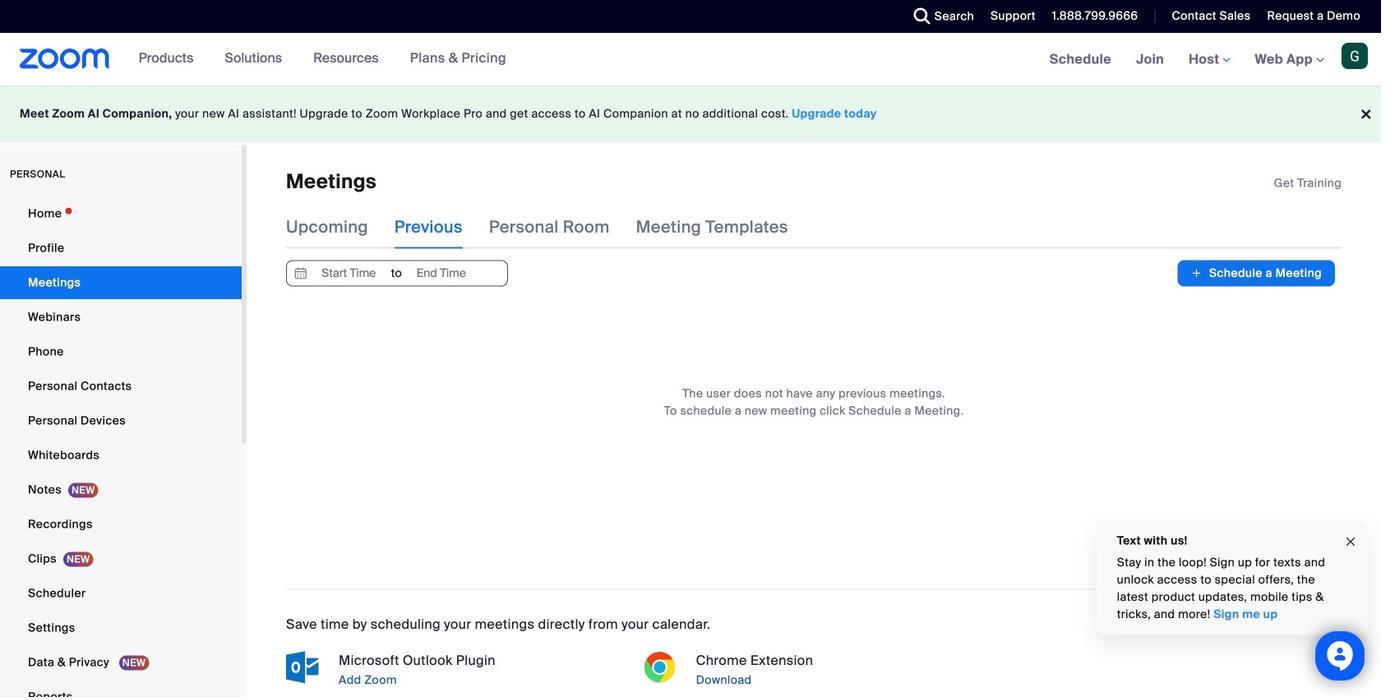 Task type: vqa. For each thing, say whether or not it's contained in the screenshot.
date image
yes



Task type: locate. For each thing, give the bounding box(es) containing it.
footer
[[0, 85, 1381, 142]]

zoom logo image
[[20, 49, 110, 69]]

meetings navigation
[[1037, 33, 1381, 87]]

profile picture image
[[1342, 43, 1368, 69]]

banner
[[0, 33, 1381, 87]]

Date Range Picker Start field
[[311, 261, 387, 286]]

application
[[1274, 175, 1342, 192]]



Task type: describe. For each thing, give the bounding box(es) containing it.
add image
[[1191, 265, 1203, 281]]

personal menu menu
[[0, 197, 242, 697]]

product information navigation
[[126, 33, 519, 85]]

date image
[[291, 261, 311, 286]]

Date Range Picker End field
[[403, 261, 479, 286]]

close image
[[1344, 533, 1357, 551]]

tabs of meeting tab list
[[286, 206, 815, 249]]



